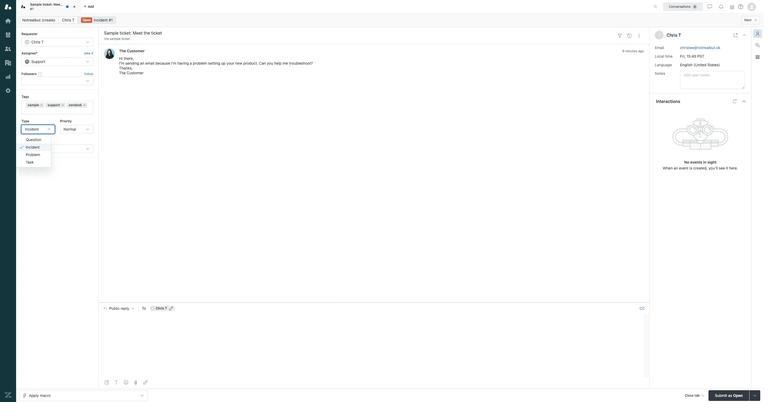 Task type: locate. For each thing, give the bounding box(es) containing it.
sample ticket: meet the ticket #1
[[30, 2, 77, 11]]

chris down the
[[62, 18, 71, 22]]

chris t down close image
[[62, 18, 74, 22]]

english (united states)
[[680, 62, 720, 67]]

the inside hi there, i'm sending an email because i'm having a problem setting up your new product. can you help me troubleshoot? thanks, the customer
[[119, 71, 126, 75]]

public reply button
[[99, 303, 138, 314]]

Subject field
[[103, 30, 614, 36]]

0 horizontal spatial open
[[82, 18, 91, 22]]

0 vertical spatial an
[[140, 61, 144, 66]]

incident inside secondary element
[[94, 18, 108, 22]]

chris t inside requester element
[[31, 40, 44, 44]]

customer
[[127, 49, 145, 53], [127, 71, 144, 75]]

1 vertical spatial #1
[[109, 18, 113, 22]]

here.
[[729, 166, 738, 170]]

0 vertical spatial open
[[82, 18, 91, 22]]

local
[[655, 54, 664, 58]]

customer inside hi there, i'm sending an email because i'm having a problem setting up your new product. can you help me troubleshoot? thanks, the customer
[[127, 71, 144, 75]]

zendesk products image
[[730, 5, 734, 9]]

t down close image
[[72, 18, 74, 22]]

the up the 'hi'
[[119, 49, 126, 53]]

i'm left having at the top
[[171, 61, 176, 66]]

an left event
[[674, 166, 678, 170]]

9 minutes ago
[[622, 49, 644, 53]]

i'm
[[119, 61, 124, 66], [171, 61, 176, 66]]

1 vertical spatial ticket
[[121, 37, 130, 41]]

ticket
[[68, 2, 77, 6], [121, 37, 130, 41]]

1 horizontal spatial problem
[[193, 61, 207, 66]]

chris inside chris t link
[[62, 18, 71, 22]]

remove image right zendesk
[[83, 103, 86, 107]]

0 horizontal spatial i'm
[[119, 61, 124, 66]]

Add user notes text field
[[680, 71, 745, 89]]

normal
[[64, 127, 76, 131]]

secondary element
[[16, 15, 764, 25]]

troubleshoot?
[[289, 61, 313, 66]]

because
[[155, 61, 170, 66]]

0 vertical spatial #1
[[30, 7, 34, 11]]

question option
[[16, 136, 51, 143]]

customer up there,
[[127, 49, 145, 53]]

ticket up the customer 'link'
[[121, 37, 130, 41]]

ticket:
[[43, 2, 53, 6]]

1 i'm from the left
[[119, 61, 124, 66]]

1 horizontal spatial remove image
[[83, 103, 86, 107]]

notrealbut (create)
[[22, 18, 55, 22]]

ticket inside sample ticket: meet the ticket #1
[[68, 2, 77, 6]]

reply
[[121, 306, 129, 311]]

2 remove image from the left
[[83, 103, 86, 107]]

1 horizontal spatial sample
[[110, 37, 121, 41]]

apply macro
[[29, 393, 51, 398]]

0 vertical spatial customer
[[127, 49, 145, 53]]

0 vertical spatial sample
[[110, 37, 121, 41]]

can
[[259, 61, 266, 66]]

type list box
[[16, 135, 51, 167]]

when
[[663, 166, 673, 170]]

an inside "no events in sight when an event is created, you'll see it here."
[[674, 166, 678, 170]]

the customer link
[[119, 49, 145, 53]]

priority
[[60, 119, 72, 123]]

remove image
[[40, 103, 43, 107], [83, 103, 86, 107]]

incident down linked problem
[[26, 145, 40, 149]]

zendesk image
[[5, 392, 12, 399]]

1 vertical spatial problem
[[33, 139, 46, 143]]

sample right via
[[110, 37, 121, 41]]

up
[[221, 61, 226, 66]]

#1 down sample
[[30, 7, 34, 11]]

1 horizontal spatial #1
[[109, 18, 113, 22]]

incident down add
[[94, 18, 108, 22]]

event
[[679, 166, 689, 170]]

1 vertical spatial it
[[726, 166, 728, 170]]

normal button
[[60, 125, 93, 134]]

remove image left the support
[[40, 103, 43, 107]]

chris down 'requester' at left
[[31, 40, 40, 44]]

incident
[[94, 18, 108, 22], [25, 127, 39, 131], [26, 145, 40, 149]]

close image
[[742, 33, 746, 37]]

chris right christee@notrealbut.ok icon
[[156, 306, 164, 310]]

1 horizontal spatial an
[[674, 166, 678, 170]]

see
[[719, 166, 725, 170]]

add link (cmd k) image
[[143, 380, 148, 385]]

public reply
[[109, 306, 129, 311]]

0 horizontal spatial ticket
[[68, 2, 77, 6]]

1 vertical spatial an
[[674, 166, 678, 170]]

zendesk
[[69, 103, 82, 107]]

avatar image
[[104, 48, 115, 59]]

sample
[[110, 37, 121, 41], [28, 103, 39, 107]]

incident button
[[21, 125, 55, 134]]

tab
[[695, 393, 700, 397]]

0 vertical spatial ticket
[[68, 2, 77, 6]]

incident for #1
[[94, 18, 108, 22]]

it right see
[[726, 166, 728, 170]]

remove image for sample
[[40, 103, 43, 107]]

ago
[[638, 49, 644, 53]]

#1 up via
[[109, 18, 113, 22]]

0 vertical spatial the
[[119, 49, 126, 53]]

9
[[622, 49, 625, 53]]

it right take in the top left of the page
[[91, 51, 93, 55]]

cc
[[640, 306, 645, 311]]

follow button
[[84, 72, 93, 76]]

open down add popup button
[[82, 18, 91, 22]]

the down 'thanks,'
[[119, 71, 126, 75]]

it
[[91, 51, 93, 55], [726, 166, 728, 170]]

sending
[[125, 61, 139, 66]]

problem up incident option
[[33, 139, 46, 143]]

to
[[142, 306, 146, 311]]

tabs tab list
[[16, 0, 648, 13]]

user image
[[658, 34, 661, 37], [658, 34, 660, 37]]

format text image
[[114, 380, 119, 385]]

15:45
[[687, 54, 696, 58]]

1 horizontal spatial ticket
[[121, 37, 130, 41]]

1 horizontal spatial i'm
[[171, 61, 176, 66]]

#1 inside sample ticket: meet the ticket #1
[[30, 7, 34, 11]]

t inside secondary element
[[72, 18, 74, 22]]

info on adding followers image
[[38, 72, 42, 76]]

apply
[[29, 393, 39, 398]]

0 vertical spatial problem
[[193, 61, 207, 66]]

take
[[84, 51, 90, 55]]

t up fri,
[[679, 33, 681, 38]]

an
[[140, 61, 144, 66], [674, 166, 678, 170]]

sample down the tags
[[28, 103, 39, 107]]

problem option
[[16, 151, 51, 158]]

1 horizontal spatial it
[[726, 166, 728, 170]]

1 vertical spatial the
[[119, 71, 126, 75]]

0 horizontal spatial problem
[[33, 139, 46, 143]]

fri, 15:45 pst
[[680, 54, 704, 58]]

0 horizontal spatial remove image
[[40, 103, 43, 107]]

notrealbut
[[22, 18, 41, 22]]

assignee* element
[[21, 57, 93, 66]]

open
[[82, 18, 91, 22], [733, 393, 743, 398]]

filter image
[[618, 33, 622, 38]]

tab
[[16, 0, 80, 13]]

0 vertical spatial incident
[[94, 18, 108, 22]]

sample
[[30, 2, 42, 6]]

support
[[31, 59, 45, 64]]

local time
[[655, 54, 673, 58]]

open right the 'as'
[[733, 393, 743, 398]]

linked
[[21, 139, 32, 143]]

0 vertical spatial it
[[91, 51, 93, 55]]

incident inside option
[[26, 145, 40, 149]]

sight
[[708, 160, 717, 164]]

#1
[[30, 7, 34, 11], [109, 18, 113, 22]]

chris t down 'requester' at left
[[31, 40, 44, 44]]

0 horizontal spatial sample
[[28, 103, 39, 107]]

close tab button
[[682, 390, 707, 402]]

linked problem element
[[21, 145, 93, 153]]

remove image
[[61, 103, 64, 107]]

0 horizontal spatial an
[[140, 61, 144, 66]]

(create)
[[42, 18, 55, 22]]

1 vertical spatial customer
[[127, 71, 144, 75]]

customer context image
[[756, 31, 760, 36]]

submit
[[715, 393, 727, 398]]

1 vertical spatial incident
[[25, 127, 39, 131]]

incident option
[[16, 143, 51, 151]]

1 remove image from the left
[[40, 103, 43, 107]]

t
[[72, 18, 74, 22], [679, 33, 681, 38], [41, 40, 44, 44], [165, 306, 167, 310]]

add attachment image
[[134, 380, 138, 385]]

chris t up time
[[667, 33, 681, 38]]

2 the from the top
[[119, 71, 126, 75]]

ticket right the
[[68, 2, 77, 6]]

requester
[[21, 32, 38, 36]]

the
[[62, 2, 67, 6]]

0 horizontal spatial it
[[91, 51, 93, 55]]

admin image
[[5, 87, 12, 94]]

chris t inside secondary element
[[62, 18, 74, 22]]

1 the from the top
[[119, 49, 126, 53]]

0 horizontal spatial #1
[[30, 7, 34, 11]]

1 horizontal spatial open
[[733, 393, 743, 398]]

remove image for zendesk
[[83, 103, 86, 107]]

an left email
[[140, 61, 144, 66]]

i'm down the 'hi'
[[119, 61, 124, 66]]

2 vertical spatial incident
[[26, 145, 40, 149]]

customer down sending
[[127, 71, 144, 75]]

is
[[690, 166, 692, 170]]

take it
[[84, 51, 93, 55]]

problem right a at top
[[193, 61, 207, 66]]

incident down type
[[25, 127, 39, 131]]

tab containing sample ticket: meet the ticket
[[16, 0, 80, 13]]

english
[[680, 62, 693, 67]]



Task type: vqa. For each thing, say whether or not it's contained in the screenshot.
cancel
no



Task type: describe. For each thing, give the bounding box(es) containing it.
a
[[190, 61, 192, 66]]

setting
[[208, 61, 220, 66]]

events
[[690, 160, 702, 164]]

product.
[[243, 61, 258, 66]]

pst
[[697, 54, 704, 58]]

submit as open
[[715, 393, 743, 398]]

you'll
[[709, 166, 718, 170]]

type
[[21, 119, 29, 123]]

apps image
[[756, 55, 760, 59]]

hi there, i'm sending an email because i'm having a problem setting up your new product. can you help me troubleshoot? thanks, the customer
[[119, 56, 313, 75]]

support
[[48, 103, 60, 107]]

incident #1
[[94, 18, 113, 22]]

2 i'm from the left
[[171, 61, 176, 66]]

notifications image
[[719, 4, 723, 9]]

(united
[[694, 62, 707, 67]]

it inside "no events in sight when an event is created, you'll see it here."
[[726, 166, 728, 170]]

assignee*
[[21, 51, 37, 55]]

requester element
[[21, 38, 93, 47]]

incident for incident option
[[26, 145, 40, 149]]

open inside secondary element
[[82, 18, 91, 22]]

linked problem
[[21, 139, 46, 143]]

main element
[[0, 0, 16, 402]]

you
[[267, 61, 273, 66]]

hide composer image
[[372, 300, 376, 305]]

followers element
[[21, 77, 93, 85]]

there,
[[124, 56, 134, 61]]

insert emojis image
[[124, 380, 128, 385]]

created,
[[693, 166, 708, 170]]

your
[[227, 61, 234, 66]]

customers image
[[5, 45, 12, 52]]

the customer
[[119, 49, 145, 53]]

an inside hi there, i'm sending an email because i'm having a problem setting up your new product. can you help me troubleshoot? thanks, the customer
[[140, 61, 144, 66]]

close image
[[72, 4, 77, 9]]

no
[[684, 160, 689, 164]]

as
[[728, 393, 732, 398]]

views image
[[5, 31, 12, 38]]

states)
[[708, 62, 720, 67]]

zendesk support image
[[5, 3, 12, 10]]

close tab
[[685, 393, 700, 397]]

-
[[25, 147, 27, 151]]

follow
[[84, 72, 93, 76]]

question
[[26, 137, 41, 142]]

1 vertical spatial sample
[[28, 103, 39, 107]]

it inside button
[[91, 51, 93, 55]]

t left edit user icon
[[165, 306, 167, 310]]

view more details image
[[734, 33, 738, 37]]

no events in sight when an event is created, you'll see it here.
[[663, 160, 738, 170]]

via
[[104, 37, 109, 41]]

9 minutes ago text field
[[622, 49, 644, 53]]

problem inside hi there, i'm sending an email because i'm having a problem setting up your new product. can you help me troubleshoot? thanks, the customer
[[193, 61, 207, 66]]

interactions
[[656, 99, 680, 104]]

close
[[685, 393, 694, 397]]

public
[[109, 306, 120, 311]]

new
[[235, 61, 242, 66]]

meet
[[53, 2, 61, 6]]

next button
[[741, 16, 760, 24]]

add
[[88, 4, 94, 8]]

thanks,
[[119, 66, 133, 70]]

take it button
[[84, 51, 93, 56]]

hi
[[119, 56, 123, 61]]

time
[[665, 54, 673, 58]]

christee@notrealbut.ok image
[[150, 306, 155, 311]]

events image
[[627, 33, 632, 38]]

conversations
[[669, 4, 691, 8]]

chris t link
[[59, 16, 78, 24]]

followers
[[21, 72, 37, 76]]

cc button
[[640, 306, 645, 311]]

chris inside requester element
[[31, 40, 40, 44]]

notrealbut (create) button
[[19, 16, 59, 24]]

in
[[703, 160, 707, 164]]

problem
[[26, 152, 40, 157]]

email
[[655, 45, 664, 50]]

christee@notrealbut.ok
[[680, 45, 721, 50]]

task
[[26, 160, 34, 164]]

tags
[[21, 95, 29, 99]]

ticket actions image
[[637, 33, 641, 38]]

t up support
[[41, 40, 44, 44]]

organizations image
[[5, 59, 12, 66]]

language
[[655, 62, 672, 67]]

minutes
[[625, 49, 637, 53]]

button displays agent's chat status as invisible. image
[[708, 4, 712, 9]]

get started image
[[5, 17, 12, 24]]

via sample ticket
[[104, 37, 130, 41]]

macro
[[40, 393, 51, 398]]

edit user image
[[169, 307, 173, 310]]

help
[[274, 61, 282, 66]]

get help image
[[738, 4, 743, 9]]

fri,
[[680, 54, 686, 58]]

draft mode image
[[105, 380, 109, 385]]

chris t right christee@notrealbut.ok icon
[[156, 306, 167, 310]]

conversations button
[[663, 2, 703, 11]]

1 vertical spatial open
[[733, 393, 743, 398]]

displays possible ticket submission types image
[[753, 393, 757, 398]]

having
[[177, 61, 189, 66]]

reporting image
[[5, 73, 12, 80]]

add button
[[80, 0, 97, 13]]

next
[[745, 18, 752, 22]]

#1 inside secondary element
[[109, 18, 113, 22]]

chris up time
[[667, 33, 678, 38]]

incident inside popup button
[[25, 127, 39, 131]]

notes
[[655, 71, 665, 76]]

email
[[145, 61, 154, 66]]

task option
[[16, 158, 51, 166]]



